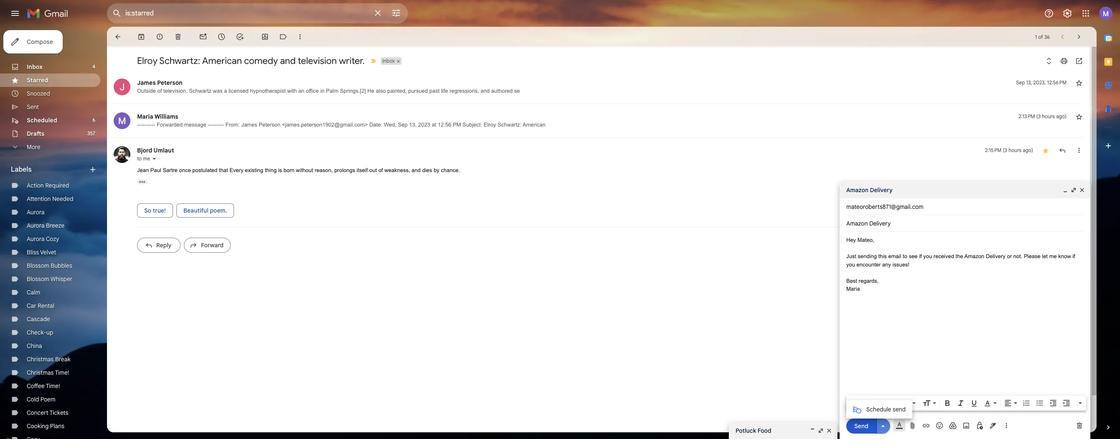 Task type: describe. For each thing, give the bounding box(es) containing it.
that every
[[219, 167, 244, 174]]

christmas break link
[[27, 356, 70, 363]]

not.
[[1014, 253, 1023, 260]]

up
[[46, 329, 53, 337]]

insert photo image
[[963, 422, 971, 430]]

issues!
[[893, 262, 910, 268]]

1 horizontal spatial of
[[379, 167, 383, 174]]

snooze image
[[217, 33, 226, 41]]

insert link ‪(⌘k)‬ image
[[922, 422, 931, 430]]

bliss
[[27, 249, 39, 256]]

clear search image
[[370, 5, 386, 21]]

concert tickets
[[27, 409, 68, 417]]

numbered list ‪(⌘⇧7)‬ image
[[1023, 399, 1031, 408]]

springs.[2]
[[340, 88, 366, 94]]

1 vertical spatial peterson
[[259, 122, 281, 128]]

television,
[[163, 88, 188, 94]]

concert tickets link
[[27, 409, 68, 417]]

comedy
[[244, 55, 278, 66]]

wed,
[[384, 122, 397, 128]]

best
[[847, 278, 858, 284]]

bold ‪(⌘b)‬ image
[[944, 399, 952, 408]]

19 - from the left
[[222, 122, 224, 128]]

4
[[92, 64, 95, 70]]

sent link
[[27, 103, 39, 111]]

2 if from the left
[[1073, 253, 1076, 260]]

christmas for christmas time!
[[27, 369, 54, 377]]

encounter
[[857, 262, 881, 268]]

forwarded
[[157, 122, 183, 128]]

aurora cozy
[[27, 235, 59, 243]]

Message Body text field
[[847, 236, 1084, 393]]

television
[[298, 55, 337, 66]]

0 vertical spatial american
[[202, 55, 242, 66]]

11 - from the left
[[208, 122, 210, 128]]

inbox button
[[381, 57, 396, 65]]

compose
[[27, 38, 53, 46]]

hypnotherapist
[[250, 88, 286, 94]]

potluck
[[736, 427, 756, 435]]

cold
[[27, 396, 39, 404]]

0 horizontal spatial peterson
[[157, 79, 183, 87]]

pursued
[[408, 88, 428, 94]]

china link
[[27, 342, 42, 350]]

advanced search options image
[[388, 5, 405, 21]]

velvet
[[40, 249, 56, 256]]

more options image
[[1004, 422, 1009, 430]]

(3 for 2:13 pm
[[1037, 113, 1041, 120]]

aurora breeze
[[27, 222, 64, 230]]

blossom for blossom bubbles
[[27, 262, 49, 270]]

inbox for inbox button
[[382, 58, 395, 64]]

sent
[[27, 103, 39, 111]]

indent more ‪(⌘])‬ image
[[1063, 399, 1071, 408]]

cooking plans link
[[27, 423, 64, 430]]

poem.
[[210, 207, 227, 214]]

compose button
[[3, 30, 63, 54]]

know
[[1059, 253, 1072, 260]]

date:
[[370, 122, 383, 128]]

insert files using drive image
[[949, 422, 958, 430]]

received
[[934, 253, 955, 260]]

blossom whisper link
[[27, 276, 72, 283]]

itself
[[357, 167, 368, 174]]

3 - from the left
[[141, 122, 143, 128]]

2:15 pm (3 hours ago) cell
[[985, 146, 1034, 155]]

2 - from the left
[[139, 122, 141, 128]]

amazon delivery dialog
[[840, 182, 1091, 439]]

support image
[[1045, 8, 1055, 18]]

starred link
[[27, 77, 48, 84]]

inbox link
[[27, 63, 43, 71]]

minimize image for amazon delivery
[[1062, 187, 1069, 194]]

0 horizontal spatial maria
[[137, 113, 153, 120]]

2023
[[418, 122, 430, 128]]

sartre
[[163, 167, 178, 174]]

1 horizontal spatial schwartz:
[[498, 122, 522, 128]]

to inside the just sending this email to see if you received the amazon delivery or not. please let me know if you encounter any issues!
[[903, 253, 908, 260]]

hours for 2:15 pm
[[1009, 147, 1022, 153]]

0 horizontal spatial sep
[[398, 122, 408, 128]]

bliss velvet link
[[27, 249, 56, 256]]

2 horizontal spatial and
[[481, 88, 490, 94]]

starred image
[[1042, 146, 1050, 155]]

elroy inside list
[[484, 122, 496, 128]]

labels navigation
[[0, 27, 107, 439]]

2:15 pm
[[985, 147, 1002, 153]]

6 - from the left
[[146, 122, 148, 128]]

starred
[[27, 77, 48, 84]]

christmas for christmas break
[[27, 356, 54, 363]]

cold poem link
[[27, 396, 55, 404]]

archive image
[[137, 33, 146, 41]]

reply
[[156, 241, 172, 249]]

true!
[[153, 207, 166, 214]]

0 horizontal spatial 13,
[[409, 122, 417, 128]]

9 - from the left
[[152, 122, 153, 128]]

christmas break
[[27, 356, 70, 363]]

blossom for blossom whisper
[[27, 276, 49, 283]]

subject:
[[463, 122, 482, 128]]

labels heading
[[11, 166, 89, 174]]

1 if from the left
[[920, 253, 922, 260]]

outside of television, schwartz was a licensed hypnotherapist with an office in palm springs.[2] he also painted, pursued past life regressions, and authored se
[[137, 88, 520, 94]]

chance.
[[441, 167, 460, 174]]

amazon delivery
[[847, 186, 893, 194]]

sep inside cell
[[1017, 79, 1025, 86]]

elroy schwartz: american comedy and television writer.
[[137, 55, 365, 66]]

(3 for 2:15 pm
[[1003, 147, 1008, 153]]

5 - from the left
[[144, 122, 146, 128]]

check-up link
[[27, 329, 53, 337]]

plans
[[50, 423, 64, 430]]

rental
[[38, 302, 54, 310]]

hours for 2:13 pm
[[1043, 113, 1055, 120]]

<james.peterson1902@gmail.com>
[[282, 122, 368, 128]]

18 - from the left
[[220, 122, 222, 128]]

gmail image
[[27, 5, 72, 22]]

15 - from the left
[[215, 122, 217, 128]]

beautiful poem. button
[[176, 203, 234, 218]]

0 vertical spatial amazon
[[847, 186, 869, 194]]

Not starred checkbox
[[1075, 79, 1084, 87]]

17 - from the left
[[219, 122, 220, 128]]

not starred image
[[1075, 112, 1084, 121]]

cascade
[[27, 316, 50, 323]]

send
[[893, 406, 906, 413]]

calm
[[27, 289, 40, 296]]

prolongs
[[334, 167, 355, 174]]

more formatting options image
[[1077, 399, 1085, 408]]

out
[[370, 167, 377, 174]]

so true! button
[[137, 203, 173, 218]]

10 - from the left
[[153, 122, 155, 128]]

move to inbox image
[[261, 33, 269, 41]]

undo ‪(⌘z)‬ image
[[850, 399, 858, 408]]

2:13 pm (3 hours ago)
[[1019, 113, 1067, 120]]

from:
[[226, 122, 240, 128]]

snoozed link
[[27, 90, 50, 97]]

poem
[[40, 396, 55, 404]]

reason,
[[315, 167, 333, 174]]

not starred image
[[1075, 79, 1084, 87]]

scheduled
[[27, 117, 57, 124]]

sans serif option
[[877, 399, 911, 408]]

so
[[144, 207, 151, 214]]

italic ‪(⌘i)‬ image
[[957, 399, 965, 408]]

sans serif
[[879, 400, 907, 407]]

1
[[1036, 34, 1038, 40]]

insert signature image
[[989, 422, 998, 430]]



Task type: vqa. For each thing, say whether or not it's contained in the screenshot.
concert
yes



Task type: locate. For each thing, give the bounding box(es) containing it.
2 horizontal spatial of
[[1039, 34, 1044, 40]]

jean paul sartre once postulated that every existing thing is born without reason, prolongs itself out of weakness, and dies by chance.
[[137, 167, 460, 174]]

3 aurora from the top
[[27, 235, 44, 243]]

1 vertical spatial you
[[847, 262, 855, 268]]

0 vertical spatial christmas
[[27, 356, 54, 363]]

1 vertical spatial american
[[523, 122, 546, 128]]

minimize image
[[1062, 187, 1069, 194], [810, 428, 816, 434]]

1 horizontal spatial elroy
[[484, 122, 496, 128]]

underline ‪(⌘u)‬ image
[[970, 400, 979, 408]]

painted,
[[388, 88, 407, 94]]

insert emoji ‪(⌘⇧2)‬ image
[[936, 422, 944, 430]]

christmas
[[27, 356, 54, 363], [27, 369, 54, 377]]

1 horizontal spatial (3
[[1037, 113, 1041, 120]]

schwartz:
[[159, 55, 200, 66], [498, 122, 522, 128]]

close image for amazon delivery
[[1079, 187, 1086, 194]]

beautiful poem.
[[183, 207, 227, 214]]

1 vertical spatial (3
[[1003, 147, 1008, 153]]

inbox up also
[[382, 58, 395, 64]]

1 vertical spatial of
[[157, 88, 162, 94]]

close image for potluck food
[[826, 428, 833, 434]]

1 vertical spatial minimize image
[[810, 428, 816, 434]]

0 vertical spatial james
[[137, 79, 156, 87]]

1 horizontal spatial if
[[1073, 253, 1076, 260]]

0 vertical spatial elroy
[[137, 55, 158, 66]]

elroy down archive image at the top left
[[137, 55, 158, 66]]

1 - from the left
[[137, 122, 139, 128]]

of for outside
[[157, 88, 162, 94]]

pop out image for amazon delivery
[[1071, 187, 1078, 194]]

and down the 'labels' icon
[[280, 55, 296, 66]]

1 horizontal spatial maria
[[847, 286, 860, 292]]

0 horizontal spatial (3
[[1003, 147, 1008, 153]]

delivery left the or on the bottom
[[986, 253, 1006, 260]]

0 vertical spatial ago)
[[1057, 113, 1067, 120]]

tab list
[[1097, 27, 1121, 409]]

13, left '2023' on the top left of page
[[409, 122, 417, 128]]

1 horizontal spatial amazon
[[965, 253, 985, 260]]

1 horizontal spatial inbox
[[382, 58, 395, 64]]

blossom bubbles link
[[27, 262, 72, 270]]

main menu image
[[10, 8, 20, 18]]

1 horizontal spatial delivery
[[986, 253, 1006, 260]]

0 horizontal spatial me
[[143, 156, 150, 162]]

sep 13, 2023, 12:56 pm cell
[[1017, 79, 1067, 87]]

of for 1
[[1039, 34, 1044, 40]]

to me
[[137, 156, 150, 162]]

1 aurora from the top
[[27, 209, 44, 216]]

blossom up the calm
[[27, 276, 49, 283]]

report spam image
[[156, 33, 164, 41]]

2 vertical spatial of
[[379, 167, 383, 174]]

inbox for inbox link
[[27, 63, 43, 71]]

0 vertical spatial me
[[143, 156, 150, 162]]

1 vertical spatial aurora
[[27, 222, 44, 230]]

0 horizontal spatial you
[[847, 262, 855, 268]]

email
[[889, 253, 902, 260]]

1 horizontal spatial and
[[412, 167, 421, 174]]

1 vertical spatial to
[[903, 253, 908, 260]]

bjord
[[137, 147, 152, 154]]

hours right 2:13 pm
[[1043, 113, 1055, 120]]

0 vertical spatial close image
[[1079, 187, 1086, 194]]

0 vertical spatial time!
[[55, 369, 69, 377]]

maria
[[137, 113, 153, 120], [847, 286, 860, 292]]

list
[[107, 70, 1084, 259]]

weakness,
[[385, 167, 410, 174]]

delivery up mateoroberts871@gmail.com
[[870, 186, 893, 194]]

2 blossom from the top
[[27, 276, 49, 283]]

or
[[1007, 253, 1012, 260]]

16 - from the left
[[217, 122, 219, 128]]

1 horizontal spatial close image
[[1079, 187, 1086, 194]]

1 horizontal spatial you
[[924, 253, 933, 260]]

delete image
[[174, 33, 182, 41]]

you down just
[[847, 262, 855, 268]]

coffee time!
[[27, 383, 60, 390]]

outside
[[137, 88, 156, 94]]

1 vertical spatial time!
[[46, 383, 60, 390]]

if right know
[[1073, 253, 1076, 260]]

more send options image
[[879, 422, 888, 430]]

1 vertical spatial james
[[241, 122, 257, 128]]

0 horizontal spatial amazon
[[847, 186, 869, 194]]

more
[[27, 143, 40, 151]]

blossom down bliss velvet link
[[27, 262, 49, 270]]

regards,
[[859, 278, 879, 284]]

required
[[45, 182, 69, 189]]

ago) left starred icon
[[1023, 147, 1034, 153]]

hey mateo,
[[847, 237, 875, 243]]

hours right "2:15 pm"
[[1009, 147, 1022, 153]]

food
[[758, 427, 772, 435]]

0 horizontal spatial to
[[137, 156, 142, 162]]

ago) for 2:15 pm (3 hours ago)
[[1023, 147, 1034, 153]]

1 vertical spatial hours
[[1009, 147, 1022, 153]]

older image
[[1075, 33, 1084, 41]]

sep left 2023,
[[1017, 79, 1025, 86]]

action required link
[[27, 182, 69, 189]]

attention needed link
[[27, 195, 73, 203]]

357
[[87, 130, 95, 137]]

close image
[[1079, 187, 1086, 194], [826, 428, 833, 434]]

13, left 2023,
[[1027, 79, 1033, 86]]

bulleted list ‪(⌘⇧8)‬ image
[[1036, 399, 1045, 408]]

is
[[278, 167, 282, 174]]

1 horizontal spatial to
[[903, 253, 908, 260]]

1 vertical spatial christmas
[[27, 369, 54, 377]]

14 - from the left
[[213, 122, 215, 128]]

---------- forwarded message --------- from: james peterson <james.peterson1902@gmail.com> date: wed, sep 13, 2023 at 12:56 pm subject: elroy schwartz: american
[[137, 122, 546, 128]]

0 horizontal spatial schwartz:
[[159, 55, 200, 66]]

aurora breeze link
[[27, 222, 64, 230]]

ago)
[[1057, 113, 1067, 120], [1023, 147, 1034, 153]]

any
[[883, 262, 891, 268]]

0 vertical spatial delivery
[[870, 186, 893, 194]]

labels image
[[279, 33, 288, 41]]

0 vertical spatial sep
[[1017, 79, 1025, 86]]

attach files image
[[909, 422, 917, 430]]

concert
[[27, 409, 48, 417]]

0 vertical spatial 13,
[[1027, 79, 1033, 86]]

maria left williams
[[137, 113, 153, 120]]

toggle confidential mode image
[[976, 422, 984, 430]]

drafts
[[27, 130, 44, 138]]

0 vertical spatial hours
[[1043, 113, 1055, 120]]

0 vertical spatial peterson
[[157, 79, 183, 87]]

0 vertical spatial pop out image
[[1071, 187, 1078, 194]]

james peterson
[[137, 79, 183, 87]]

schwartz: down se
[[498, 122, 522, 128]]

time!
[[55, 369, 69, 377], [46, 383, 60, 390]]

just
[[847, 253, 857, 260]]

0 vertical spatial and
[[280, 55, 296, 66]]

0 vertical spatial maria
[[137, 113, 153, 120]]

of right out
[[379, 167, 383, 174]]

thing
[[265, 167, 277, 174]]

by
[[434, 167, 440, 174]]

8 - from the left
[[150, 122, 152, 128]]

time! down break
[[55, 369, 69, 377]]

settings image
[[1063, 8, 1073, 18]]

0 vertical spatial aurora
[[27, 209, 44, 216]]

minimize image for potluck food
[[810, 428, 816, 434]]

2 vertical spatial and
[[412, 167, 421, 174]]

0 horizontal spatial james
[[137, 79, 156, 87]]

hey
[[847, 237, 856, 243]]

mateo,
[[858, 237, 875, 243]]

williams
[[155, 113, 178, 120]]

13 - from the left
[[211, 122, 213, 128]]

cooking plans
[[27, 423, 64, 430]]

past
[[430, 88, 440, 94]]

time! up poem
[[46, 383, 60, 390]]

if right the see
[[920, 253, 922, 260]]

1 christmas from the top
[[27, 356, 54, 363]]

1 vertical spatial ago)
[[1023, 147, 1034, 153]]

1 vertical spatial delivery
[[986, 253, 1006, 260]]

bjord umlaut
[[137, 147, 174, 154]]

indent less ‪(⌘[)‬ image
[[1050, 399, 1058, 408]]

2:13 pm (3 hours ago) cell
[[1019, 112, 1067, 121]]

schwartz: down delete image
[[159, 55, 200, 66]]

ago) left not starred icon
[[1057, 113, 1067, 120]]

amazon right the at the bottom of page
[[965, 253, 985, 260]]

schwartz
[[189, 88, 211, 94]]

time! for christmas time!
[[55, 369, 69, 377]]

0 vertical spatial you
[[924, 253, 933, 260]]

2 christmas from the top
[[27, 369, 54, 377]]

james right from:
[[241, 122, 257, 128]]

1 horizontal spatial me
[[1050, 253, 1057, 260]]

search mail image
[[110, 6, 125, 21]]

of right the 1
[[1039, 34, 1044, 40]]

christmas up coffee time!
[[27, 369, 54, 377]]

and
[[280, 55, 296, 66], [481, 88, 490, 94], [412, 167, 421, 174]]

1 horizontal spatial american
[[523, 122, 546, 128]]

1 vertical spatial elroy
[[484, 122, 496, 128]]

Starred checkbox
[[1042, 146, 1050, 155]]

inbox up starred link on the top of page
[[27, 63, 43, 71]]

1 horizontal spatial ago)
[[1057, 113, 1067, 120]]

7 - from the left
[[148, 122, 150, 128]]

aurora down attention
[[27, 209, 44, 216]]

and left authored
[[481, 88, 490, 94]]

delivery inside the just sending this email to see if you received the amazon delivery or not. please let me know if you encounter any issues!
[[986, 253, 1006, 260]]

0 horizontal spatial and
[[280, 55, 296, 66]]

aurora up bliss
[[27, 235, 44, 243]]

so true!
[[144, 207, 166, 214]]

of
[[1039, 34, 1044, 40], [157, 88, 162, 94], [379, 167, 383, 174]]

christmas down china link at the left bottom of the page
[[27, 356, 54, 363]]

pop out image for potluck food
[[818, 428, 825, 434]]

cold poem
[[27, 396, 55, 404]]

1 horizontal spatial james
[[241, 122, 257, 128]]

aurora for aurora breeze
[[27, 222, 44, 230]]

palm
[[326, 88, 339, 94]]

at
[[432, 122, 437, 128]]

back to starred image
[[114, 33, 122, 41]]

an
[[298, 88, 305, 94]]

0 horizontal spatial close image
[[826, 428, 833, 434]]

and left dies
[[412, 167, 421, 174]]

james up the outside
[[137, 79, 156, 87]]

12:56 pm
[[1048, 79, 1067, 86]]

pop out image
[[1071, 187, 1078, 194], [818, 428, 825, 434]]

show details image
[[152, 156, 157, 161]]

cooking
[[27, 423, 49, 430]]

of down james peterson
[[157, 88, 162, 94]]

Not starred checkbox
[[1075, 112, 1084, 121]]

blossom bubbles
[[27, 262, 72, 270]]

needed
[[52, 195, 73, 203]]

me inside the just sending this email to see if you received the amazon delivery or not. please let me know if you encounter any issues!
[[1050, 253, 1057, 260]]

aurora down aurora link
[[27, 222, 44, 230]]

1 vertical spatial and
[[481, 88, 490, 94]]

action required
[[27, 182, 69, 189]]

1 horizontal spatial sep
[[1017, 79, 1025, 86]]

12 - from the left
[[210, 122, 211, 128]]

1 vertical spatial maria
[[847, 286, 860, 292]]

0 horizontal spatial american
[[202, 55, 242, 66]]

inbox
[[382, 58, 395, 64], [27, 63, 43, 71]]

1 horizontal spatial minimize image
[[1062, 187, 1069, 194]]

1 vertical spatial 13,
[[409, 122, 417, 128]]

amazon up mateoroberts871@gmail.com
[[847, 186, 869, 194]]

if
[[920, 253, 922, 260], [1073, 253, 1076, 260]]

show trimmed content image
[[137, 180, 147, 184]]

1 vertical spatial me
[[1050, 253, 1057, 260]]

bubbles
[[51, 262, 72, 270]]

to down 'bjord'
[[137, 156, 142, 162]]

13, inside cell
[[1027, 79, 1033, 86]]

discard draft ‪(⌘⇧d)‬ image
[[1076, 422, 1084, 430]]

authored
[[491, 88, 513, 94]]

forward link
[[184, 238, 231, 253]]

blossom whisper
[[27, 276, 72, 283]]

sep right wed,
[[398, 122, 408, 128]]

life
[[441, 88, 448, 94]]

peterson down hypnotherapist
[[259, 122, 281, 128]]

redo ‪(⌘y)‬ image
[[863, 399, 872, 408]]

0 vertical spatial to
[[137, 156, 142, 162]]

0 horizontal spatial if
[[920, 253, 922, 260]]

aurora for aurora cozy
[[27, 235, 44, 243]]

ago) for 2:13 pm (3 hours ago)
[[1057, 113, 1067, 120]]

1 horizontal spatial pop out image
[[1071, 187, 1078, 194]]

maria inside best regards, maria
[[847, 286, 860, 292]]

Search mail text field
[[125, 9, 368, 18]]

0 horizontal spatial delivery
[[870, 186, 893, 194]]

postulated
[[192, 167, 218, 174]]

2 vertical spatial aurora
[[27, 235, 44, 243]]

0 horizontal spatial of
[[157, 88, 162, 94]]

1 blossom from the top
[[27, 262, 49, 270]]

0 horizontal spatial minimize image
[[810, 428, 816, 434]]

2 aurora from the top
[[27, 222, 44, 230]]

more button
[[0, 140, 100, 154]]

time! for coffee time!
[[46, 383, 60, 390]]

with
[[287, 88, 297, 94]]

calm link
[[27, 289, 40, 296]]

me inside list
[[143, 156, 150, 162]]

see
[[909, 253, 918, 260]]

pm
[[453, 122, 461, 128]]

Subject field
[[847, 220, 1084, 228]]

add to tasks image
[[236, 33, 244, 41]]

formatting options toolbar
[[847, 396, 1087, 411]]

1 vertical spatial schwartz:
[[498, 122, 522, 128]]

1 vertical spatial sep
[[398, 122, 408, 128]]

forward
[[201, 241, 224, 249]]

sep
[[1017, 79, 1025, 86], [398, 122, 408, 128]]

list containing james peterson
[[107, 70, 1084, 259]]

jean
[[137, 167, 149, 174]]

more image
[[296, 33, 304, 41]]

coffee time! link
[[27, 383, 60, 390]]

4 - from the left
[[143, 122, 144, 128]]

you right the see
[[924, 253, 933, 260]]

aurora for aurora link
[[27, 209, 44, 216]]

peterson up the television,
[[157, 79, 183, 87]]

0 vertical spatial schwartz:
[[159, 55, 200, 66]]

None search field
[[107, 3, 408, 23]]

snoozed
[[27, 90, 50, 97]]

this
[[879, 253, 887, 260]]

0 vertical spatial minimize image
[[1062, 187, 1069, 194]]

1 horizontal spatial peterson
[[259, 122, 281, 128]]

me left show details icon
[[143, 156, 150, 162]]

1 horizontal spatial hours
[[1043, 113, 1055, 120]]

amazon inside the just sending this email to see if you received the amazon delivery or not. please let me know if you encounter any issues!
[[965, 253, 985, 260]]

1 vertical spatial amazon
[[965, 253, 985, 260]]

cascade link
[[27, 316, 50, 323]]

me right let
[[1050, 253, 1057, 260]]

1 vertical spatial pop out image
[[818, 428, 825, 434]]

regressions,
[[450, 88, 479, 94]]

inbox inside labels navigation
[[27, 63, 43, 71]]

licensed
[[229, 88, 249, 94]]

without
[[296, 167, 313, 174]]

1 vertical spatial blossom
[[27, 276, 49, 283]]

inbox inside button
[[382, 58, 395, 64]]

1 horizontal spatial 13,
[[1027, 79, 1033, 86]]

maria down the best
[[847, 286, 860, 292]]

0 vertical spatial of
[[1039, 34, 1044, 40]]

0 horizontal spatial inbox
[[27, 63, 43, 71]]

action
[[27, 182, 44, 189]]

to left the see
[[903, 253, 908, 260]]

drafts link
[[27, 130, 44, 138]]

dies
[[422, 167, 432, 174]]

0 horizontal spatial hours
[[1009, 147, 1022, 153]]

0 horizontal spatial ago)
[[1023, 147, 1034, 153]]

send button
[[847, 419, 877, 434]]

(3 right 2:13 pm
[[1037, 113, 1041, 120]]

1 of 36
[[1036, 34, 1050, 40]]

0 horizontal spatial pop out image
[[818, 428, 825, 434]]

0 vertical spatial blossom
[[27, 262, 49, 270]]

0 horizontal spatial elroy
[[137, 55, 158, 66]]

elroy right subject:
[[484, 122, 496, 128]]

(3 right "2:15 pm"
[[1003, 147, 1008, 153]]

1 vertical spatial close image
[[826, 428, 833, 434]]



